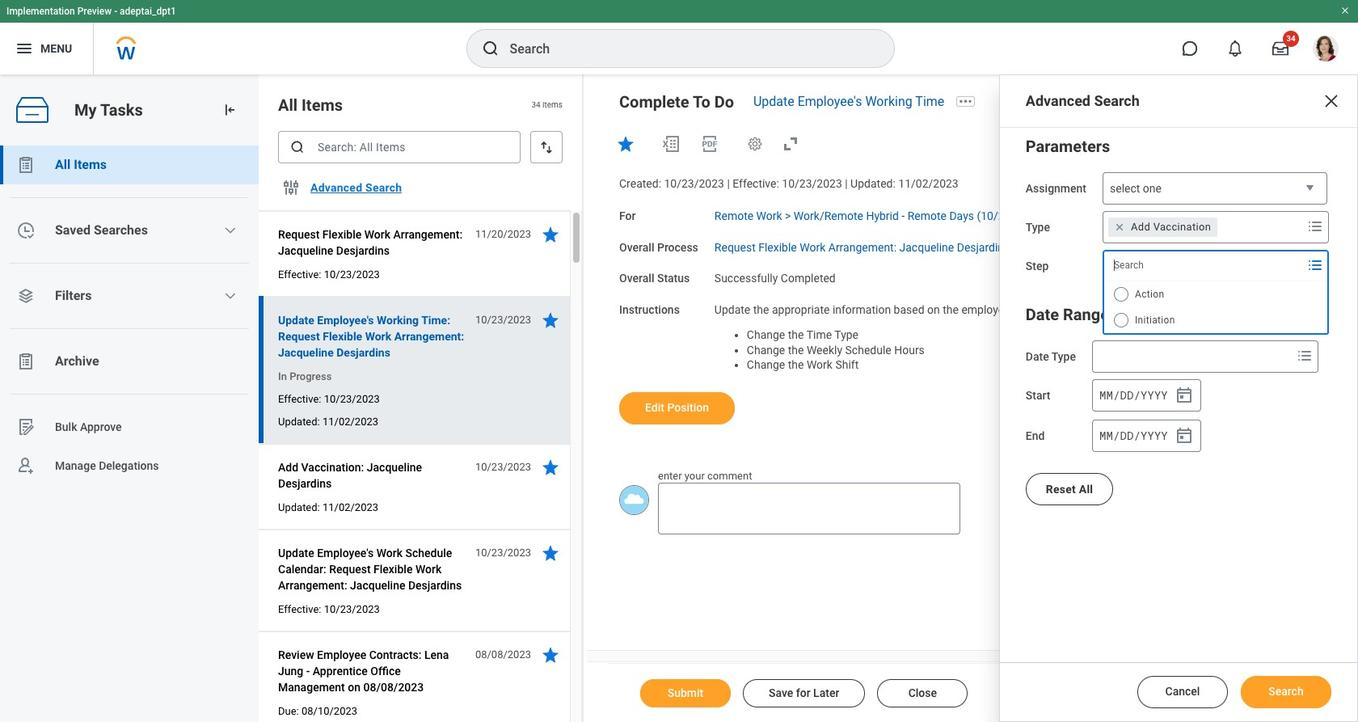 Task type: describe. For each thing, give the bounding box(es) containing it.
this
[[1067, 303, 1086, 316]]

1 horizontal spatial request flexible work arrangement: jacqueline desjardins
[[715, 241, 1010, 254]]

created: 10/23/2023 | effective: 10/23/2023 | updated: 11/02/2023
[[620, 177, 959, 190]]

status
[[657, 272, 690, 285]]

star image for add vaccination: jacqueline desjardins
[[541, 458, 560, 477]]

star image for request flexible work arrangement: jacqueline desjardins
[[541, 225, 560, 244]]

vaccination
[[1154, 221, 1212, 233]]

remote work > work/remote hybrid - remote days (10/23/2023) link
[[715, 206, 1045, 222]]

update employee's working time link
[[754, 94, 945, 109]]

completed
[[781, 272, 836, 285]]

implementation preview -   adeptai_dpt1 banner
[[0, 0, 1359, 74]]

request inside 'request flexible work arrangement: jacqueline desjardins'
[[278, 228, 320, 241]]

2 vertical spatial 11/02/2023
[[323, 501, 379, 514]]

employee
[[317, 649, 367, 662]]

desjardins inside update employee's work schedule calendar: request flexible work arrangement: jacqueline desjardins
[[408, 579, 462, 592]]

management
[[278, 681, 345, 694]]

08/08/2023 inside review employee contracts: lena jung - apprentice office management on 08/08/2023
[[364, 681, 424, 694]]

review employee contracts: lena jung - apprentice office management on 08/08/2023 button
[[278, 645, 467, 697]]

flexible inside update employee's working time: request flexible work arrangement: jacqueline desjardins
[[323, 330, 362, 343]]

bulk
[[55, 420, 77, 433]]

due: 08/10/2023
[[278, 705, 358, 717]]

1 vertical spatial 11/02/2023
[[323, 416, 379, 428]]

due:
[[278, 705, 299, 717]]

mm for end
[[1100, 428, 1114, 443]]

effective: 10/23/2023 for flexible
[[278, 269, 380, 281]]

1 updated: 11/02/2023 from the top
[[278, 416, 379, 428]]

all inside all items button
[[55, 157, 71, 172]]

range
[[1064, 305, 1110, 324]]

bulk approve
[[55, 420, 122, 433]]

to
[[693, 92, 711, 112]]

edit
[[645, 401, 665, 414]]

my
[[74, 100, 97, 119]]

tasks
[[100, 100, 143, 119]]

update the appropriate information based on the employee's request - this may include:
[[715, 303, 1152, 316]]

add vaccination: jacqueline desjardins
[[278, 461, 422, 490]]

parameters
[[1026, 137, 1111, 156]]

arrangement: inside update employee's work schedule calendar: request flexible work arrangement: jacqueline desjardins
[[278, 579, 347, 592]]

manage
[[55, 459, 96, 472]]

step
[[1026, 260, 1049, 273]]

information
[[833, 303, 891, 316]]

successfully
[[715, 272, 778, 285]]

Date Type field
[[1093, 342, 1292, 371]]

08/10/2023
[[302, 705, 358, 717]]

view printable version (pdf) image
[[700, 134, 720, 154]]

jacqueline inside the add vaccination: jacqueline desjardins
[[367, 461, 422, 474]]

items
[[543, 101, 563, 109]]

search image
[[481, 39, 500, 58]]

bulk approve link
[[0, 408, 259, 446]]

days
[[950, 209, 975, 222]]

may
[[1089, 303, 1110, 316]]

successfully completed
[[715, 272, 836, 285]]

working for time
[[866, 94, 913, 109]]

Step field
[[1104, 251, 1303, 280]]

initiation
[[1136, 315, 1176, 326]]

list containing all items
[[0, 146, 259, 485]]

select
[[1110, 182, 1141, 195]]

cancel button
[[1138, 676, 1229, 708]]

employee's for update employee's working time: request flexible work arrangement: jacqueline desjardins
[[317, 314, 374, 327]]

employee's for update employee's work schedule calendar: request flexible work arrangement: jacqueline desjardins
[[317, 547, 374, 560]]

1 horizontal spatial search
[[1095, 92, 1140, 109]]

date range button
[[1026, 305, 1110, 324]]

start
[[1026, 389, 1051, 402]]

position
[[668, 401, 709, 414]]

add vaccination: jacqueline desjardins button
[[278, 458, 467, 493]]

>
[[785, 209, 791, 222]]

update for update employee's working time
[[754, 94, 795, 109]]

lena
[[425, 649, 449, 662]]

reset all
[[1046, 483, 1094, 496]]

time:
[[421, 314, 451, 327]]

2 change from the top
[[747, 343, 786, 356]]

approve
[[80, 420, 122, 433]]

jacqueline inside update employee's work schedule calendar: request flexible work arrangement: jacqueline desjardins
[[350, 579, 406, 592]]

x image
[[1322, 91, 1342, 111]]

add vaccination
[[1131, 221, 1212, 233]]

cancel
[[1166, 685, 1201, 698]]

3 change from the top
[[747, 358, 786, 371]]

dd for start
[[1121, 387, 1134, 402]]

all inside item list element
[[278, 95, 298, 115]]

- inside remote work > work/remote hybrid - remote days (10/23/2023) link
[[902, 209, 905, 222]]

1 horizontal spatial 08/08/2023
[[475, 649, 531, 661]]

arrangement: inside 'request flexible work arrangement: jacqueline desjardins'
[[393, 228, 463, 241]]

flexible inside 'request flexible work arrangement: jacqueline desjardins'
[[323, 228, 362, 241]]

the left employee's
[[943, 303, 959, 316]]

advanced inside dialog
[[1026, 92, 1091, 109]]

update employee's working time: request flexible work arrangement: jacqueline desjardins
[[278, 314, 464, 359]]

hours
[[895, 343, 925, 356]]

enter
[[658, 470, 682, 482]]

1 horizontal spatial on
[[928, 303, 940, 316]]

preview
[[77, 6, 112, 17]]

overall status
[[620, 272, 690, 285]]

implementation
[[6, 6, 75, 17]]

overall for overall status
[[620, 272, 655, 285]]

edit position button
[[620, 392, 735, 425]]

mm for start
[[1100, 387, 1114, 402]]

the down appropriate
[[788, 328, 804, 341]]

configure image
[[281, 178, 301, 197]]

star image for update employee's work schedule calendar: request flexible work arrangement: jacqueline desjardins
[[541, 543, 560, 563]]

review
[[278, 649, 314, 662]]

- left this
[[1061, 303, 1065, 316]]

dd for end
[[1121, 428, 1134, 443]]

reset all button
[[1026, 473, 1114, 505]]

work/remote
[[794, 209, 864, 222]]

34 items
[[532, 101, 563, 109]]

request up successfully
[[715, 241, 756, 254]]

select one
[[1110, 182, 1162, 195]]

review employee contracts: lena jung - apprentice office management on 08/08/2023
[[278, 649, 449, 694]]

clipboard image
[[16, 352, 36, 371]]

update employee's work schedule calendar: request flexible work arrangement: jacqueline desjardins button
[[278, 543, 467, 595]]

items inside button
[[74, 157, 107, 172]]

advanced search dialog
[[999, 74, 1359, 722]]

1 vertical spatial updated:
[[278, 416, 320, 428]]

2 | from the left
[[845, 177, 848, 190]]

overall process
[[620, 241, 699, 254]]

clipboard image
[[16, 155, 36, 175]]

employee's for update employee's working time
[[798, 94, 863, 109]]

manage delegations
[[55, 459, 159, 472]]

date range
[[1026, 305, 1110, 324]]

yyyy for end
[[1141, 428, 1168, 443]]

overall status element
[[715, 262, 836, 286]]

(10/23/2023)
[[977, 209, 1045, 222]]

appropriate
[[772, 303, 830, 316]]

transformation import image
[[222, 102, 238, 118]]

employee's
[[962, 303, 1018, 316]]

working for time:
[[377, 314, 419, 327]]

archive button
[[0, 342, 259, 381]]

all items inside item list element
[[278, 95, 343, 115]]

desjardins inside 'request flexible work arrangement: jacqueline desjardins'
[[336, 244, 390, 257]]

based
[[894, 303, 925, 316]]

created:
[[620, 177, 662, 190]]

adeptai_dpt1
[[120, 6, 176, 17]]

2 remote from the left
[[908, 209, 947, 222]]

arrangement: inside update employee's working time: request flexible work arrangement: jacqueline desjardins
[[394, 330, 464, 343]]

0 vertical spatial time
[[916, 94, 945, 109]]

type inside change the time type change the weekly schedule hours change the work shift
[[835, 328, 859, 341]]



Task type: vqa. For each thing, say whether or not it's contained in the screenshot.
5- for 22.86
no



Task type: locate. For each thing, give the bounding box(es) containing it.
0 vertical spatial all items
[[278, 95, 343, 115]]

1 mm from the top
[[1100, 387, 1114, 402]]

employee's inside update employee's working time: request flexible work arrangement: jacqueline desjardins
[[317, 314, 374, 327]]

1 vertical spatial add
[[278, 461, 299, 474]]

0 horizontal spatial items
[[74, 157, 107, 172]]

all inside reset all button
[[1079, 483, 1094, 496]]

update inside update employee's working time: request flexible work arrangement: jacqueline desjardins
[[278, 314, 314, 327]]

0 vertical spatial schedule
[[846, 343, 892, 356]]

type inside date range group
[[1052, 350, 1076, 363]]

2 vertical spatial type
[[1052, 350, 1076, 363]]

instructions
[[620, 303, 680, 316]]

office
[[371, 665, 401, 678]]

08/08/2023 right lena
[[475, 649, 531, 661]]

1 horizontal spatial working
[[866, 94, 913, 109]]

request flexible work arrangement: jacqueline desjardins button
[[278, 225, 467, 260]]

2 yyyy from the top
[[1141, 428, 1168, 443]]

update for update employee's working time: request flexible work arrangement: jacqueline desjardins
[[278, 314, 314, 327]]

jacqueline down configure image
[[278, 244, 334, 257]]

0 horizontal spatial |
[[727, 177, 730, 190]]

jacqueline inside 'request flexible work arrangement: jacqueline desjardins'
[[278, 244, 334, 257]]

updated: 11/02/2023 down the add vaccination: jacqueline desjardins
[[278, 501, 379, 514]]

dd down 'start' group
[[1121, 428, 1134, 443]]

effective: 10/23/2023 down request flexible work arrangement: jacqueline desjardins button
[[278, 269, 380, 281]]

update employee's working time
[[754, 94, 945, 109]]

start group
[[1093, 379, 1202, 412]]

jacqueline inside update employee's working time: request flexible work arrangement: jacqueline desjardins
[[278, 346, 334, 359]]

10/23/2023
[[664, 177, 725, 190], [782, 177, 843, 190], [324, 269, 380, 281], [475, 314, 531, 326], [324, 393, 380, 405], [475, 461, 531, 473], [475, 547, 531, 559], [324, 603, 380, 615]]

updated: up remote work > work/remote hybrid - remote days (10/23/2023) link
[[851, 177, 896, 190]]

request right calendar:
[[329, 563, 371, 576]]

1 horizontal spatial |
[[845, 177, 848, 190]]

11/02/2023 down the add vaccination: jacqueline desjardins
[[323, 501, 379, 514]]

request flexible work arrangement: jacqueline desjardins down the advanced search button
[[278, 228, 463, 257]]

0 vertical spatial calendar image
[[1175, 386, 1194, 405]]

search
[[1095, 92, 1140, 109], [366, 181, 402, 194], [1269, 685, 1304, 698]]

overall up 'instructions'
[[620, 272, 655, 285]]

mm / dd / yyyy up end group
[[1100, 387, 1168, 402]]

in
[[278, 370, 287, 383]]

updated:
[[851, 177, 896, 190], [278, 416, 320, 428], [278, 501, 320, 514]]

jacqueline
[[900, 241, 955, 254], [278, 244, 334, 257], [278, 346, 334, 359], [367, 461, 422, 474], [350, 579, 406, 592]]

calendar image
[[1175, 386, 1194, 405], [1175, 426, 1194, 446]]

type inside parameters group
[[1026, 221, 1051, 234]]

add vaccination, press delete to clear value. option
[[1109, 218, 1218, 237]]

parameters button
[[1026, 137, 1111, 156]]

2 horizontal spatial type
[[1052, 350, 1076, 363]]

effective: 10/23/2023 up employee
[[278, 603, 380, 615]]

fullscreen image
[[781, 134, 801, 154]]

0 vertical spatial mm
[[1100, 387, 1114, 402]]

update up calendar:
[[278, 547, 314, 560]]

1 vertical spatial working
[[377, 314, 419, 327]]

employee's inside update employee's work schedule calendar: request flexible work arrangement: jacqueline desjardins
[[317, 547, 374, 560]]

request flexible work arrangement: jacqueline desjardins link
[[715, 237, 1010, 254]]

work inside update employee's working time: request flexible work arrangement: jacqueline desjardins
[[365, 330, 392, 343]]

2 vertical spatial all
[[1079, 483, 1094, 496]]

working
[[866, 94, 913, 109], [377, 314, 419, 327]]

mm / dd / yyyy
[[1100, 387, 1168, 402], [1100, 428, 1168, 443]]

dd inside end group
[[1121, 428, 1134, 443]]

1 vertical spatial prompts image
[[1306, 256, 1326, 275]]

end group
[[1093, 420, 1202, 452]]

items up search icon
[[302, 95, 343, 115]]

yyyy up end group
[[1141, 387, 1168, 402]]

jacqueline down the days
[[900, 241, 955, 254]]

0 horizontal spatial all
[[55, 157, 71, 172]]

- right preview on the top of the page
[[114, 6, 117, 17]]

employee's up fullscreen image
[[798, 94, 863, 109]]

1 horizontal spatial all
[[278, 95, 298, 115]]

|
[[727, 177, 730, 190], [845, 177, 848, 190]]

hybrid
[[867, 209, 899, 222]]

1 horizontal spatial type
[[1026, 221, 1051, 234]]

1 dd from the top
[[1121, 387, 1134, 402]]

on right based
[[928, 303, 940, 316]]

search inside the advanced search button
[[366, 181, 402, 194]]

1 vertical spatial advanced
[[311, 181, 363, 194]]

1 mm / dd / yyyy from the top
[[1100, 387, 1168, 402]]

34
[[532, 101, 541, 109]]

1 vertical spatial change
[[747, 343, 786, 356]]

request up in progress
[[278, 330, 320, 343]]

schedule inside update employee's work schedule calendar: request flexible work arrangement: jacqueline desjardins
[[406, 547, 452, 560]]

the left weekly
[[788, 343, 804, 356]]

1 vertical spatial updated: 11/02/2023
[[278, 501, 379, 514]]

advanced search up parameters
[[1026, 92, 1140, 109]]

3 effective: 10/23/2023 from the top
[[278, 603, 380, 615]]

one
[[1143, 182, 1162, 195]]

items down my at the top left of the page
[[74, 157, 107, 172]]

process
[[657, 241, 699, 254]]

1 | from the left
[[727, 177, 730, 190]]

date up start
[[1026, 350, 1050, 363]]

star image for review employee contracts: lena jung - apprentice office management on 08/08/2023
[[541, 645, 560, 665]]

search button
[[1241, 676, 1332, 708]]

updated: down "vaccination:"
[[278, 501, 320, 514]]

desjardins inside update employee's working time: request flexible work arrangement: jacqueline desjardins
[[337, 346, 391, 359]]

1 yyyy from the top
[[1141, 387, 1168, 402]]

1 vertical spatial mm / dd / yyyy
[[1100, 428, 1168, 443]]

type up step on the right
[[1026, 221, 1051, 234]]

1 vertical spatial on
[[348, 681, 361, 694]]

2 updated: 11/02/2023 from the top
[[278, 501, 379, 514]]

advanced inside button
[[311, 181, 363, 194]]

calendar image inside end group
[[1175, 426, 1194, 446]]

calendar image inside 'start' group
[[1175, 386, 1194, 405]]

0 vertical spatial search
[[1095, 92, 1140, 109]]

mm / dd / yyyy inside end group
[[1100, 428, 1168, 443]]

jacqueline up the contracts:
[[350, 579, 406, 592]]

notifications large image
[[1228, 40, 1244, 57]]

add inside option
[[1131, 221, 1151, 233]]

0 horizontal spatial type
[[835, 328, 859, 341]]

1 calendar image from the top
[[1175, 386, 1194, 405]]

- right the hybrid
[[902, 209, 905, 222]]

profile logan mcneil element
[[1304, 31, 1349, 66]]

add right x small icon
[[1131, 221, 1151, 233]]

complete to do
[[620, 92, 734, 112]]

update inside update employee's work schedule calendar: request flexible work arrangement: jacqueline desjardins
[[278, 547, 314, 560]]

user plus image
[[16, 456, 36, 476]]

prompts image for step
[[1306, 256, 1326, 275]]

1 horizontal spatial all items
[[278, 95, 343, 115]]

schedule
[[846, 343, 892, 356], [406, 547, 452, 560]]

1 vertical spatial star image
[[541, 543, 560, 563]]

0 horizontal spatial search
[[366, 181, 402, 194]]

0 horizontal spatial all items
[[55, 157, 107, 172]]

mm inside 'start' group
[[1100, 387, 1114, 402]]

my tasks
[[74, 100, 143, 119]]

work inside 'request flexible work arrangement: jacqueline desjardins'
[[365, 228, 391, 241]]

effective: 10/23/2023 down progress
[[278, 393, 380, 405]]

0 vertical spatial overall
[[620, 241, 655, 254]]

effective:
[[733, 177, 780, 190], [278, 269, 321, 281], [278, 393, 321, 405], [278, 603, 321, 615]]

1 overall from the top
[[620, 241, 655, 254]]

close environment banner image
[[1341, 6, 1351, 15]]

search inside search button
[[1269, 685, 1304, 698]]

yyyy inside end group
[[1141, 428, 1168, 443]]

add left "vaccination:"
[[278, 461, 299, 474]]

dd inside 'start' group
[[1121, 387, 1134, 402]]

1 vertical spatial effective: 10/23/2023
[[278, 393, 380, 405]]

0 horizontal spatial advanced search
[[311, 181, 402, 194]]

request flexible work arrangement: jacqueline desjardins down remote work > work/remote hybrid - remote days (10/23/2023)
[[715, 241, 1010, 254]]

all up search icon
[[278, 95, 298, 115]]

1 horizontal spatial items
[[302, 95, 343, 115]]

date type
[[1026, 350, 1076, 363]]

2 calendar image from the top
[[1175, 426, 1194, 446]]

08/08/2023 down 'office'
[[364, 681, 424, 694]]

0 vertical spatial employee's
[[798, 94, 863, 109]]

action bar region
[[608, 663, 1359, 722]]

1 vertical spatial mm
[[1100, 428, 1114, 443]]

1 vertical spatial schedule
[[406, 547, 452, 560]]

my tasks element
[[0, 74, 259, 722]]

0 vertical spatial 08/08/2023
[[475, 649, 531, 661]]

request flexible work arrangement: jacqueline desjardins
[[278, 228, 463, 257], [715, 241, 1010, 254]]

0 vertical spatial yyyy
[[1141, 387, 1168, 402]]

remote left the days
[[908, 209, 947, 222]]

jacqueline right "vaccination:"
[[367, 461, 422, 474]]

overall down for
[[620, 241, 655, 254]]

2 horizontal spatial search
[[1269, 685, 1304, 698]]

contracts:
[[369, 649, 422, 662]]

1 change from the top
[[747, 328, 786, 341]]

2 dd from the top
[[1121, 428, 1134, 443]]

desjardins inside the add vaccination: jacqueline desjardins
[[278, 477, 332, 490]]

select one button
[[1103, 172, 1328, 205]]

1 horizontal spatial advanced
[[1026, 92, 1091, 109]]

2 mm / dd / yyyy from the top
[[1100, 428, 1168, 443]]

2 vertical spatial effective: 10/23/2023
[[278, 603, 380, 615]]

1 date from the top
[[1026, 305, 1060, 324]]

calendar image for end
[[1175, 426, 1194, 446]]

11/02/2023 up the days
[[899, 177, 959, 190]]

all items right clipboard icon
[[55, 157, 107, 172]]

yyyy for start
[[1141, 387, 1168, 402]]

0 horizontal spatial request flexible work arrangement: jacqueline desjardins
[[278, 228, 463, 257]]

2 vertical spatial employee's
[[317, 547, 374, 560]]

2 horizontal spatial all
[[1079, 483, 1094, 496]]

effective: 10/23/2023
[[278, 269, 380, 281], [278, 393, 380, 405], [278, 603, 380, 615]]

date for date range
[[1026, 305, 1060, 324]]

0 vertical spatial updated: 11/02/2023
[[278, 416, 379, 428]]

date range group
[[1026, 302, 1332, 454]]

0 vertical spatial effective: 10/23/2023
[[278, 269, 380, 281]]

request
[[1021, 303, 1059, 316]]

on inside review employee contracts: lena jung - apprentice office management on 08/08/2023
[[348, 681, 361, 694]]

1 vertical spatial dd
[[1121, 428, 1134, 443]]

1 vertical spatial time
[[807, 328, 832, 341]]

request flexible work arrangement: jacqueline desjardins inside request flexible work arrangement: jacqueline desjardins button
[[278, 228, 463, 257]]

1 vertical spatial date
[[1026, 350, 1050, 363]]

mm up end group
[[1100, 387, 1114, 402]]

reset
[[1046, 483, 1076, 496]]

mm / dd / yyyy down 'start' group
[[1100, 428, 1168, 443]]

star image
[[541, 458, 560, 477], [541, 543, 560, 563]]

search image
[[290, 139, 306, 155]]

0 horizontal spatial 08/08/2023
[[364, 681, 424, 694]]

all items
[[278, 95, 343, 115], [55, 157, 107, 172]]

0 vertical spatial 11/02/2023
[[899, 177, 959, 190]]

2 star image from the top
[[541, 543, 560, 563]]

11/02/2023
[[899, 177, 959, 190], [323, 416, 379, 428], [323, 501, 379, 514]]

0 vertical spatial prompts image
[[1306, 217, 1326, 236]]

1 horizontal spatial time
[[916, 94, 945, 109]]

export to excel image
[[662, 134, 681, 154]]

1 vertical spatial type
[[835, 328, 859, 341]]

mm down 'start' group
[[1100, 428, 1114, 443]]

the down successfully completed
[[754, 303, 770, 316]]

2 overall from the top
[[620, 272, 655, 285]]

1 horizontal spatial schedule
[[846, 343, 892, 356]]

apprentice
[[313, 665, 368, 678]]

type down date range
[[1052, 350, 1076, 363]]

update employee's work schedule calendar: request flexible work arrangement: jacqueline desjardins
[[278, 547, 462, 592]]

mm inside end group
[[1100, 428, 1114, 443]]

1 vertical spatial calendar image
[[1175, 426, 1194, 446]]

updated: down in progress
[[278, 416, 320, 428]]

on down apprentice
[[348, 681, 361, 694]]

arrangement: left 11/20/2023 on the left
[[393, 228, 463, 241]]

0 vertical spatial type
[[1026, 221, 1051, 234]]

flexible inside update employee's work schedule calendar: request flexible work arrangement: jacqueline desjardins
[[374, 563, 413, 576]]

- inside review employee contracts: lena jung - apprentice office management on 08/08/2023
[[306, 665, 310, 678]]

x small image
[[1112, 219, 1128, 235]]

1 vertical spatial all
[[55, 157, 71, 172]]

date left this
[[1026, 305, 1060, 324]]

work inside change the time type change the weekly schedule hours change the work shift
[[807, 358, 833, 371]]

rename image
[[16, 417, 36, 437]]

remote left '>'
[[715, 209, 754, 222]]

2 effective: 10/23/2023 from the top
[[278, 393, 380, 405]]

0 vertical spatial working
[[866, 94, 913, 109]]

time
[[916, 94, 945, 109], [807, 328, 832, 341]]

dd up end group
[[1121, 387, 1134, 402]]

0 vertical spatial add
[[1131, 221, 1151, 233]]

add for add vaccination
[[1131, 221, 1151, 233]]

add
[[1131, 221, 1151, 233], [278, 461, 299, 474]]

type
[[1026, 221, 1051, 234], [835, 328, 859, 341], [1052, 350, 1076, 363]]

overall for overall process
[[620, 241, 655, 254]]

- inside the "implementation preview -   adeptai_dpt1" banner
[[114, 6, 117, 17]]

change
[[747, 328, 786, 341], [747, 343, 786, 356], [747, 358, 786, 371]]

calendar image down 'start' group
[[1175, 426, 1194, 446]]

11/02/2023 up "vaccination:"
[[323, 416, 379, 428]]

schedule inside change the time type change the weekly schedule hours change the work shift
[[846, 343, 892, 356]]

0 horizontal spatial remote
[[715, 209, 754, 222]]

1 vertical spatial 08/08/2023
[[364, 681, 424, 694]]

1 vertical spatial advanced search
[[311, 181, 402, 194]]

change the time type change the weekly schedule hours change the work shift
[[747, 328, 925, 371]]

calendar image for start
[[1175, 386, 1194, 405]]

star image
[[616, 134, 636, 154], [541, 225, 560, 244], [541, 311, 560, 330], [541, 645, 560, 665]]

mm / dd / yyyy for end
[[1100, 428, 1168, 443]]

employee's up progress
[[317, 314, 374, 327]]

0 vertical spatial date
[[1026, 305, 1060, 324]]

advanced right configure image
[[311, 181, 363, 194]]

request down configure image
[[278, 228, 320, 241]]

1 remote from the left
[[715, 209, 754, 222]]

2 mm from the top
[[1100, 428, 1114, 443]]

all items button
[[0, 146, 259, 184]]

time inside change the time type change the weekly schedule hours change the work shift
[[807, 328, 832, 341]]

mm / dd / yyyy inside 'start' group
[[1100, 387, 1168, 402]]

advanced up parameters
[[1026, 92, 1091, 109]]

end
[[1026, 429, 1045, 442]]

mm / dd / yyyy for start
[[1100, 387, 1168, 402]]

progress
[[290, 370, 332, 383]]

update down successfully
[[715, 303, 751, 316]]

1 prompts image from the top
[[1306, 217, 1326, 236]]

1 vertical spatial search
[[366, 181, 402, 194]]

1 star image from the top
[[541, 458, 560, 477]]

the left shift
[[788, 358, 804, 371]]

effective: 10/23/2023 for employee's
[[278, 603, 380, 615]]

advanced search
[[1026, 92, 1140, 109], [311, 181, 402, 194]]

0 horizontal spatial schedule
[[406, 547, 452, 560]]

request inside update employee's working time: request flexible work arrangement: jacqueline desjardins
[[278, 330, 320, 343]]

arrangement:
[[393, 228, 463, 241], [829, 241, 897, 254], [394, 330, 464, 343], [278, 579, 347, 592]]

in progress
[[278, 370, 332, 383]]

items inside item list element
[[302, 95, 343, 115]]

do
[[715, 92, 734, 112]]

advanced search inside dialog
[[1026, 92, 1140, 109]]

implementation preview -   adeptai_dpt1
[[6, 6, 176, 17]]

inbox large image
[[1273, 40, 1289, 57]]

prompts image for type
[[1306, 217, 1326, 236]]

shift
[[836, 358, 859, 371]]

parameters group
[[1026, 133, 1332, 282]]

comment
[[708, 470, 752, 482]]

on
[[928, 303, 940, 316], [348, 681, 361, 694]]

advanced search button
[[304, 171, 409, 204]]

request inside update employee's work schedule calendar: request flexible work arrangement: jacqueline desjardins
[[329, 563, 371, 576]]

updated: 11/02/2023
[[278, 416, 379, 428], [278, 501, 379, 514]]

add inside the add vaccination: jacqueline desjardins
[[278, 461, 299, 474]]

2 date from the top
[[1026, 350, 1050, 363]]

update for update the appropriate information based on the employee's request - this may include:
[[715, 303, 751, 316]]

prompts image
[[1296, 346, 1315, 366]]

1 vertical spatial items
[[74, 157, 107, 172]]

jacqueline up in progress
[[278, 346, 334, 359]]

vaccination:
[[301, 461, 364, 474]]

list
[[0, 146, 259, 485]]

update up in progress
[[278, 314, 314, 327]]

0 horizontal spatial time
[[807, 328, 832, 341]]

prompts image
[[1306, 217, 1326, 236], [1306, 256, 1326, 275]]

1 vertical spatial yyyy
[[1141, 428, 1168, 443]]

0 horizontal spatial add
[[278, 461, 299, 474]]

advanced search inside button
[[311, 181, 402, 194]]

all right reset
[[1079, 483, 1094, 496]]

0 vertical spatial advanced
[[1026, 92, 1091, 109]]

arrangement: down calendar:
[[278, 579, 347, 592]]

arrangement: inside request flexible work arrangement: jacqueline desjardins link
[[829, 241, 897, 254]]

employee's up calendar:
[[317, 547, 374, 560]]

action
[[1136, 289, 1165, 300]]

update up fullscreen image
[[754, 94, 795, 109]]

1 effective: 10/23/2023 from the top
[[278, 269, 380, 281]]

0 vertical spatial items
[[302, 95, 343, 115]]

0 vertical spatial dd
[[1121, 387, 1134, 402]]

updated: 11/02/2023 up "vaccination:"
[[278, 416, 379, 428]]

add vaccination element
[[1131, 220, 1212, 235]]

yyyy down 'start' group
[[1141, 428, 1168, 443]]

- up management
[[306, 665, 310, 678]]

jung
[[278, 665, 304, 678]]

arrangement: down time:
[[394, 330, 464, 343]]

1 vertical spatial all items
[[55, 157, 107, 172]]

0 horizontal spatial on
[[348, 681, 361, 694]]

2 vertical spatial search
[[1269, 685, 1304, 698]]

include:
[[1113, 303, 1152, 316]]

all items up search icon
[[278, 95, 343, 115]]

1 horizontal spatial add
[[1131, 221, 1151, 233]]

1 horizontal spatial advanced search
[[1026, 92, 1140, 109]]

manage delegations link
[[0, 446, 259, 485]]

work
[[757, 209, 783, 222], [365, 228, 391, 241], [800, 241, 826, 254], [365, 330, 392, 343], [807, 358, 833, 371], [377, 547, 403, 560], [416, 563, 442, 576]]

complete
[[620, 92, 690, 112]]

add for add vaccination: jacqueline desjardins
[[278, 461, 299, 474]]

0 vertical spatial star image
[[541, 458, 560, 477]]

calendar image down date type field
[[1175, 386, 1194, 405]]

date for date type
[[1026, 350, 1050, 363]]

type up weekly
[[835, 328, 859, 341]]

2 vertical spatial updated:
[[278, 501, 320, 514]]

0 horizontal spatial working
[[377, 314, 419, 327]]

1 vertical spatial overall
[[620, 272, 655, 285]]

1 horizontal spatial remote
[[908, 209, 947, 222]]

all
[[278, 95, 298, 115], [55, 157, 71, 172], [1079, 483, 1094, 496]]

0 vertical spatial updated:
[[851, 177, 896, 190]]

for
[[620, 209, 636, 222]]

2 prompts image from the top
[[1306, 256, 1326, 275]]

0 vertical spatial change
[[747, 328, 786, 341]]

0 vertical spatial mm / dd / yyyy
[[1100, 387, 1168, 402]]

advanced search up request flexible work arrangement: jacqueline desjardins button
[[311, 181, 402, 194]]

update for update employee's work schedule calendar: request flexible work arrangement: jacqueline desjardins
[[278, 547, 314, 560]]

enter your comment text field
[[658, 483, 961, 535]]

star image for update employee's working time: request flexible work arrangement: jacqueline desjardins
[[541, 311, 560, 330]]

advanced
[[1026, 92, 1091, 109], [311, 181, 363, 194]]

yyyy inside 'start' group
[[1141, 387, 1168, 402]]

update
[[754, 94, 795, 109], [715, 303, 751, 316], [278, 314, 314, 327], [278, 547, 314, 560]]

all items inside button
[[55, 157, 107, 172]]

item list element
[[259, 74, 584, 722]]

1 vertical spatial employee's
[[317, 314, 374, 327]]

0 vertical spatial on
[[928, 303, 940, 316]]

arrangement: down remote work > work/remote hybrid - remote days (10/23/2023)
[[829, 241, 897, 254]]

update employee's working time: request flexible work arrangement: jacqueline desjardins button
[[278, 311, 467, 362]]

0 vertical spatial advanced search
[[1026, 92, 1140, 109]]

all right clipboard icon
[[55, 157, 71, 172]]

0 horizontal spatial advanced
[[311, 181, 363, 194]]

2 vertical spatial change
[[747, 358, 786, 371]]

0 vertical spatial all
[[278, 95, 298, 115]]

working inside update employee's working time: request flexible work arrangement: jacqueline desjardins
[[377, 314, 419, 327]]

edit position
[[645, 401, 709, 414]]



